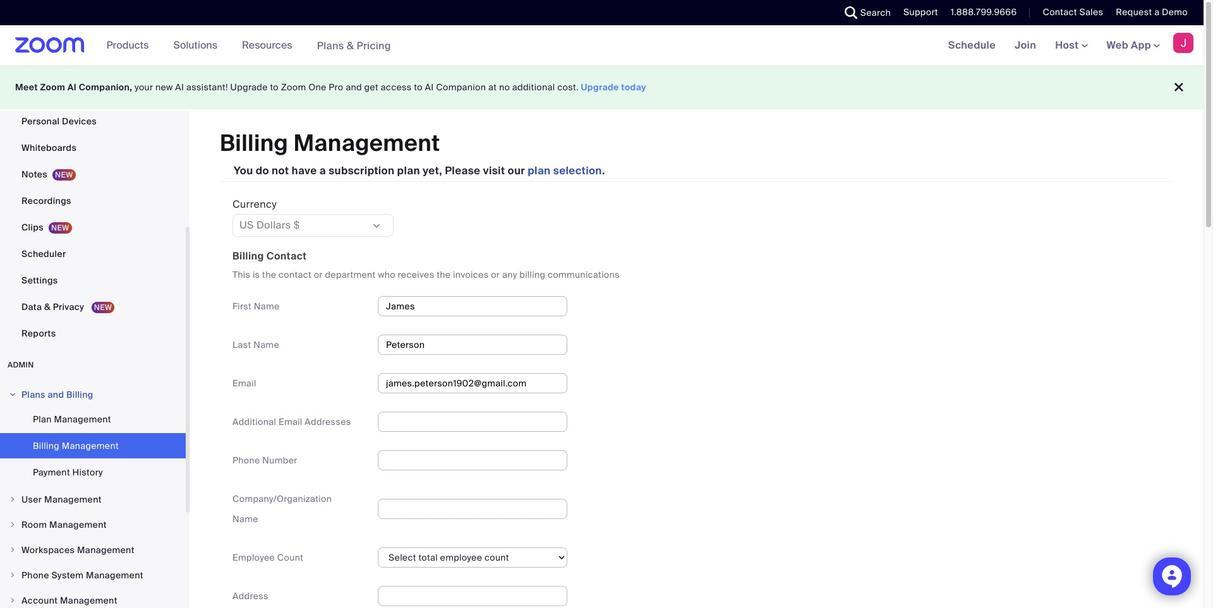 Task type: describe. For each thing, give the bounding box(es) containing it.
no
[[499, 82, 510, 93]]

1 to from the left
[[270, 82, 279, 93]]

web app
[[1107, 39, 1152, 52]]

additional
[[513, 82, 555, 93]]

invoices
[[453, 269, 489, 281]]

assistant!
[[186, 82, 228, 93]]

search
[[861, 7, 891, 18]]

2 upgrade from the left
[[581, 82, 619, 93]]

2 ai from the left
[[175, 82, 184, 93]]

main content main content
[[190, 111, 1204, 609]]

1 plan from the left
[[397, 163, 420, 177]]

right image for room management
[[9, 521, 16, 529]]

side navigation navigation
[[0, 0, 190, 609]]

management down plans and billing 'menu item'
[[54, 414, 111, 425]]

notes
[[21, 169, 47, 180]]

3 ai from the left
[[425, 82, 434, 93]]

pricing
[[357, 39, 391, 52]]

user management
[[21, 494, 102, 506]]

companion
[[436, 82, 486, 93]]

profile picture image
[[1174, 33, 1194, 53]]

system
[[51, 570, 84, 582]]

$
[[294, 219, 300, 232]]

room
[[21, 520, 47, 531]]

plan selection link
[[528, 163, 602, 177]]

workspaces management
[[21, 545, 134, 556]]

management inside menu item
[[86, 570, 143, 582]]

first name
[[233, 301, 280, 312]]

phone system management menu item
[[0, 564, 186, 588]]

do
[[256, 163, 269, 177]]

one
[[309, 82, 327, 93]]

notes link
[[0, 162, 186, 187]]

.
[[602, 163, 605, 177]]

payment
[[33, 467, 70, 478]]

plans for plans and billing
[[21, 389, 45, 401]]

meet zoom ai companion, footer
[[0, 66, 1204, 109]]

billing
[[520, 269, 546, 281]]

name for last name
[[254, 339, 279, 351]]

demo
[[1162, 6, 1188, 18]]

host
[[1056, 39, 1082, 52]]

is
[[253, 269, 260, 281]]

2 or from the left
[[491, 269, 500, 281]]

request a demo
[[1116, 6, 1188, 18]]

and inside meet zoom ai companion, footer
[[346, 82, 362, 93]]

addresses
[[305, 416, 351, 428]]

right image for account management
[[9, 597, 16, 605]]

data
[[21, 301, 42, 313]]

at
[[489, 82, 497, 93]]

right image for phone system management
[[9, 572, 16, 580]]

management down phone system management menu item
[[60, 595, 117, 607]]

additional
[[233, 416, 276, 428]]

a inside main content
[[320, 163, 326, 177]]

clips link
[[0, 215, 186, 240]]

company/organization name
[[233, 494, 332, 525]]

billing inside billing contact this is the contact or department who receives the invoices or any billing communications
[[233, 250, 264, 263]]

plans and billing menu
[[0, 407, 186, 487]]

solutions button
[[173, 25, 223, 66]]

right image for workspaces management
[[9, 547, 16, 554]]

0 horizontal spatial email
[[233, 378, 256, 389]]

contact sales
[[1043, 6, 1104, 18]]

plan management link
[[0, 407, 186, 432]]

reports link
[[0, 321, 186, 346]]

& for privacy
[[44, 301, 51, 313]]

resources button
[[242, 25, 298, 66]]

search button
[[835, 0, 894, 25]]

account management menu item
[[0, 589, 186, 609]]

personal devices
[[21, 116, 97, 127]]

clips
[[21, 222, 44, 233]]

us dollars $
[[240, 219, 300, 232]]

receives
[[398, 269, 435, 281]]

request
[[1116, 6, 1153, 18]]

personal devices link
[[0, 109, 186, 134]]

right image for user management
[[9, 496, 16, 504]]

meet
[[15, 82, 38, 93]]

data & privacy
[[21, 301, 86, 313]]

subscription
[[329, 163, 395, 177]]

any
[[502, 269, 517, 281]]

billing management link
[[0, 434, 186, 459]]

user
[[21, 494, 42, 506]]

recordings
[[21, 195, 71, 207]]

host button
[[1056, 39, 1088, 52]]

us dollars $ button
[[240, 218, 371, 233]]

sales
[[1080, 6, 1104, 18]]

phone system management
[[21, 570, 143, 582]]

whiteboards
[[21, 142, 77, 154]]

plans and billing menu item
[[0, 383, 186, 407]]

selection
[[554, 163, 602, 177]]

and inside 'menu item'
[[48, 389, 64, 401]]

billing contact this is the contact or department who receives the invoices or any billing communications
[[233, 250, 620, 281]]

our
[[508, 163, 525, 177]]

join
[[1015, 39, 1037, 52]]

you do not have a subscription plan yet, please visit our plan selection .
[[234, 163, 605, 177]]

schedule link
[[939, 25, 1006, 66]]

account management
[[21, 595, 117, 607]]

last name
[[233, 339, 279, 351]]

this
[[233, 269, 250, 281]]

first
[[233, 301, 252, 312]]

number
[[263, 455, 297, 466]]

department
[[325, 269, 376, 281]]

who
[[378, 269, 396, 281]]

privacy
[[53, 301, 84, 313]]

get
[[364, 82, 379, 93]]

last
[[233, 339, 251, 351]]

1 upgrade from the left
[[230, 82, 268, 93]]

web
[[1107, 39, 1129, 52]]

plan
[[33, 414, 52, 425]]

not
[[272, 163, 289, 177]]

zoom logo image
[[15, 37, 84, 53]]

show options image
[[372, 221, 382, 231]]



Task type: vqa. For each thing, say whether or not it's contained in the screenshot.
Client.
no



Task type: locate. For each thing, give the bounding box(es) containing it.
1 horizontal spatial to
[[414, 82, 423, 93]]

upgrade right cost.
[[581, 82, 619, 93]]

0 vertical spatial plans
[[317, 39, 344, 52]]

& left "pricing"
[[347, 39, 354, 52]]

banner
[[0, 25, 1204, 66]]

please
[[445, 163, 481, 177]]

0 horizontal spatial to
[[270, 82, 279, 93]]

right image for plans and billing
[[9, 391, 16, 399]]

ai left companion
[[425, 82, 434, 93]]

plan
[[397, 163, 420, 177], [528, 163, 551, 177]]

user management menu item
[[0, 488, 186, 512]]

0 horizontal spatial or
[[314, 269, 323, 281]]

room management menu item
[[0, 513, 186, 537]]

today
[[622, 82, 647, 93]]

billing
[[220, 129, 288, 158], [233, 250, 264, 263], [66, 389, 93, 401], [33, 441, 59, 452]]

phone for phone number
[[233, 455, 260, 466]]

or left the any
[[491, 269, 500, 281]]

room management
[[21, 520, 107, 531]]

2 the from the left
[[437, 269, 451, 281]]

email down last on the bottom left
[[233, 378, 256, 389]]

2 right image from the top
[[9, 547, 16, 554]]

management up history
[[62, 441, 119, 452]]

0 vertical spatial a
[[1155, 6, 1160, 18]]

1 vertical spatial plans
[[21, 389, 45, 401]]

0 vertical spatial email
[[233, 378, 256, 389]]

phone for phone system management
[[21, 570, 49, 582]]

history
[[72, 467, 103, 478]]

have
[[292, 163, 317, 177]]

1 vertical spatial billing management
[[33, 441, 119, 452]]

the left invoices
[[437, 269, 451, 281]]

recordings link
[[0, 188, 186, 214]]

name
[[254, 301, 280, 312], [254, 339, 279, 351], [233, 514, 258, 525]]

0 horizontal spatial upgrade
[[230, 82, 268, 93]]

join link
[[1006, 25, 1046, 66]]

ai left companion,
[[68, 82, 77, 93]]

management up workspaces management
[[49, 520, 107, 531]]

right image inside 'account management' menu item
[[9, 597, 16, 605]]

1 horizontal spatial plan
[[528, 163, 551, 177]]

employee count
[[233, 552, 303, 564]]

devices
[[62, 116, 97, 127]]

your
[[135, 82, 153, 93]]

name for first name
[[254, 301, 280, 312]]

billing down "plan"
[[33, 441, 59, 452]]

0 horizontal spatial zoom
[[40, 82, 65, 93]]

scheduler link
[[0, 241, 186, 267]]

right image inside user management menu item
[[9, 496, 16, 504]]

email right 'additional'
[[279, 416, 302, 428]]

3 right image from the top
[[9, 572, 16, 580]]

1.888.799.9666
[[951, 6, 1017, 18]]

dollars
[[257, 219, 291, 232]]

personal menu menu
[[0, 0, 186, 348]]

a
[[1155, 6, 1160, 18], [320, 163, 326, 177]]

0 horizontal spatial billing management
[[33, 441, 119, 452]]

0 horizontal spatial the
[[262, 269, 276, 281]]

2 to from the left
[[414, 82, 423, 93]]

pro
[[329, 82, 344, 93]]

& inside data & privacy link
[[44, 301, 51, 313]]

plans up meet zoom ai companion, your new ai assistant! upgrade to zoom one pro and get access to ai companion at no additional cost. upgrade today
[[317, 39, 344, 52]]

contact
[[279, 269, 312, 281]]

plans & pricing link
[[317, 39, 391, 52], [317, 39, 391, 52]]

upgrade down product information navigation
[[230, 82, 268, 93]]

1 right image from the top
[[9, 391, 16, 399]]

0 vertical spatial and
[[346, 82, 362, 93]]

a left demo
[[1155, 6, 1160, 18]]

schedule
[[949, 39, 996, 52]]

right image inside plans and billing 'menu item'
[[9, 391, 16, 399]]

currency
[[233, 198, 277, 211]]

yet,
[[423, 163, 442, 177]]

& for pricing
[[347, 39, 354, 52]]

right image left 'account'
[[9, 597, 16, 605]]

to
[[270, 82, 279, 93], [414, 82, 423, 93]]

contact up contact
[[267, 250, 307, 263]]

billing up this
[[233, 250, 264, 263]]

1 horizontal spatial email
[[279, 416, 302, 428]]

0 vertical spatial right image
[[9, 521, 16, 529]]

right image down admin
[[9, 391, 16, 399]]

billing inside plans and billing 'menu item'
[[66, 389, 93, 401]]

&
[[347, 39, 354, 52], [44, 301, 51, 313]]

management up 'account management' menu item
[[86, 570, 143, 582]]

plans up "plan"
[[21, 389, 45, 401]]

right image inside workspaces management menu item
[[9, 547, 16, 554]]

0 horizontal spatial contact
[[267, 250, 307, 263]]

billing management up the have
[[220, 129, 440, 158]]

and left get
[[346, 82, 362, 93]]

1 zoom from the left
[[40, 82, 65, 93]]

phone inside menu item
[[21, 570, 49, 582]]

0 vertical spatial contact
[[1043, 6, 1078, 18]]

support
[[904, 6, 938, 18]]

plan right our
[[528, 163, 551, 177]]

0 horizontal spatial a
[[320, 163, 326, 177]]

billing management down plan management
[[33, 441, 119, 452]]

0 vertical spatial phone
[[233, 455, 260, 466]]

right image inside phone system management menu item
[[9, 572, 16, 580]]

the right is on the left
[[262, 269, 276, 281]]

right image left system
[[9, 572, 16, 580]]

0 vertical spatial name
[[254, 301, 280, 312]]

company/organization
[[233, 494, 332, 505]]

name for company/organization name
[[233, 514, 258, 525]]

plans for plans & pricing
[[317, 39, 344, 52]]

meet zoom ai companion, your new ai assistant! upgrade to zoom one pro and get access to ai companion at no additional cost. upgrade today
[[15, 82, 647, 93]]

1 horizontal spatial a
[[1155, 6, 1160, 18]]

1 vertical spatial &
[[44, 301, 51, 313]]

additional email addresses
[[233, 416, 351, 428]]

2 horizontal spatial ai
[[425, 82, 434, 93]]

cost.
[[558, 82, 579, 93]]

1 vertical spatial name
[[254, 339, 279, 351]]

resources
[[242, 39, 292, 52]]

request a demo link
[[1107, 0, 1204, 25], [1116, 6, 1188, 18]]

payment history
[[33, 467, 103, 478]]

billing inside 'billing management' link
[[33, 441, 59, 452]]

plans inside product information navigation
[[317, 39, 344, 52]]

1 vertical spatial email
[[279, 416, 302, 428]]

1 horizontal spatial the
[[437, 269, 451, 281]]

plans & pricing
[[317, 39, 391, 52]]

upgrade today link
[[581, 82, 647, 93]]

solutions
[[173, 39, 217, 52]]

account
[[21, 595, 58, 607]]

0 horizontal spatial plan
[[397, 163, 420, 177]]

1 horizontal spatial zoom
[[281, 82, 306, 93]]

billing up plan management
[[66, 389, 93, 401]]

1 horizontal spatial &
[[347, 39, 354, 52]]

0 horizontal spatial and
[[48, 389, 64, 401]]

1 the from the left
[[262, 269, 276, 281]]

& inside product information navigation
[[347, 39, 354, 52]]

contact inside billing contact this is the contact or department who receives the invoices or any billing communications
[[267, 250, 307, 263]]

banner containing products
[[0, 25, 1204, 66]]

right image inside room management menu item
[[9, 521, 16, 529]]

1 vertical spatial phone
[[21, 570, 49, 582]]

0 vertical spatial &
[[347, 39, 354, 52]]

2 zoom from the left
[[281, 82, 306, 93]]

to right access at the top of the page
[[414, 82, 423, 93]]

billing up do
[[220, 129, 288, 158]]

right image
[[9, 391, 16, 399], [9, 496, 16, 504], [9, 572, 16, 580], [9, 597, 16, 605]]

web app button
[[1107, 39, 1160, 52]]

us
[[240, 219, 254, 232]]

management
[[294, 129, 440, 158], [54, 414, 111, 425], [62, 441, 119, 452], [44, 494, 102, 506], [49, 520, 107, 531], [77, 545, 134, 556], [86, 570, 143, 582], [60, 595, 117, 607]]

billing management
[[220, 129, 440, 158], [33, 441, 119, 452]]

product information navigation
[[97, 25, 401, 66]]

0 horizontal spatial &
[[44, 301, 51, 313]]

1 right image from the top
[[9, 521, 16, 529]]

billing management inside plans and billing menu
[[33, 441, 119, 452]]

plans and billing
[[21, 389, 93, 401]]

0 horizontal spatial ai
[[68, 82, 77, 93]]

1 horizontal spatial and
[[346, 82, 362, 93]]

or right contact
[[314, 269, 323, 281]]

1 horizontal spatial upgrade
[[581, 82, 619, 93]]

meetings navigation
[[939, 25, 1204, 66]]

a right the have
[[320, 163, 326, 177]]

access
[[381, 82, 412, 93]]

data & privacy link
[[0, 295, 186, 320]]

phone up 'account'
[[21, 570, 49, 582]]

management up subscription
[[294, 129, 440, 158]]

1 horizontal spatial billing management
[[220, 129, 440, 158]]

plans
[[317, 39, 344, 52], [21, 389, 45, 401]]

1 horizontal spatial plans
[[317, 39, 344, 52]]

0 vertical spatial billing management
[[220, 129, 440, 158]]

workspaces management menu item
[[0, 539, 186, 563]]

4 right image from the top
[[9, 597, 16, 605]]

to down resources dropdown button
[[270, 82, 279, 93]]

scheduler
[[21, 248, 66, 260]]

admin
[[8, 360, 34, 370]]

right image left 'workspaces'
[[9, 547, 16, 554]]

plans inside 'menu item'
[[21, 389, 45, 401]]

1 ai from the left
[[68, 82, 77, 93]]

count
[[277, 552, 303, 564]]

name up employee
[[233, 514, 258, 525]]

personal
[[21, 116, 60, 127]]

ai
[[68, 82, 77, 93], [175, 82, 184, 93], [425, 82, 434, 93]]

and
[[346, 82, 362, 93], [48, 389, 64, 401]]

1 horizontal spatial contact
[[1043, 6, 1078, 18]]

plan management
[[33, 414, 111, 425]]

zoom right meet on the top left of page
[[40, 82, 65, 93]]

1 vertical spatial and
[[48, 389, 64, 401]]

management inside the main content main content
[[294, 129, 440, 158]]

2 right image from the top
[[9, 496, 16, 504]]

contact
[[1043, 6, 1078, 18], [267, 250, 307, 263]]

contact left sales
[[1043, 6, 1078, 18]]

billing management inside the main content main content
[[220, 129, 440, 158]]

name right last on the bottom left
[[254, 339, 279, 351]]

and up "plan"
[[48, 389, 64, 401]]

zoom
[[40, 82, 65, 93], [281, 82, 306, 93]]

management up phone system management menu item
[[77, 545, 134, 556]]

1 vertical spatial contact
[[267, 250, 307, 263]]

admin menu menu
[[0, 383, 186, 609]]

ai right new
[[175, 82, 184, 93]]

name inside company/organization name
[[233, 514, 258, 525]]

1 horizontal spatial ai
[[175, 82, 184, 93]]

right image left user
[[9, 496, 16, 504]]

payment history link
[[0, 460, 186, 485]]

right image left room
[[9, 521, 16, 529]]

plan left the yet,
[[397, 163, 420, 177]]

address
[[233, 591, 269, 602]]

management up room management
[[44, 494, 102, 506]]

1 vertical spatial a
[[320, 163, 326, 177]]

whiteboards link
[[0, 135, 186, 161]]

1 horizontal spatial phone
[[233, 455, 260, 466]]

name right first
[[254, 301, 280, 312]]

phone inside the main content main content
[[233, 455, 260, 466]]

settings link
[[0, 268, 186, 293]]

right image
[[9, 521, 16, 529], [9, 547, 16, 554]]

2 plan from the left
[[528, 163, 551, 177]]

None text field
[[378, 296, 568, 317], [378, 335, 568, 355], [378, 373, 568, 394], [378, 412, 568, 432], [378, 451, 568, 471], [378, 499, 568, 519], [378, 586, 568, 607], [378, 296, 568, 317], [378, 335, 568, 355], [378, 373, 568, 394], [378, 412, 568, 432], [378, 451, 568, 471], [378, 499, 568, 519], [378, 586, 568, 607]]

1 horizontal spatial or
[[491, 269, 500, 281]]

zoom left one
[[281, 82, 306, 93]]

products
[[107, 39, 149, 52]]

0 horizontal spatial phone
[[21, 570, 49, 582]]

communications
[[548, 269, 620, 281]]

phone left number
[[233, 455, 260, 466]]

1 or from the left
[[314, 269, 323, 281]]

0 horizontal spatial plans
[[21, 389, 45, 401]]

visit
[[483, 163, 505, 177]]

2 vertical spatial name
[[233, 514, 258, 525]]

1 vertical spatial right image
[[9, 547, 16, 554]]

workspaces
[[21, 545, 75, 556]]

& right data
[[44, 301, 51, 313]]



